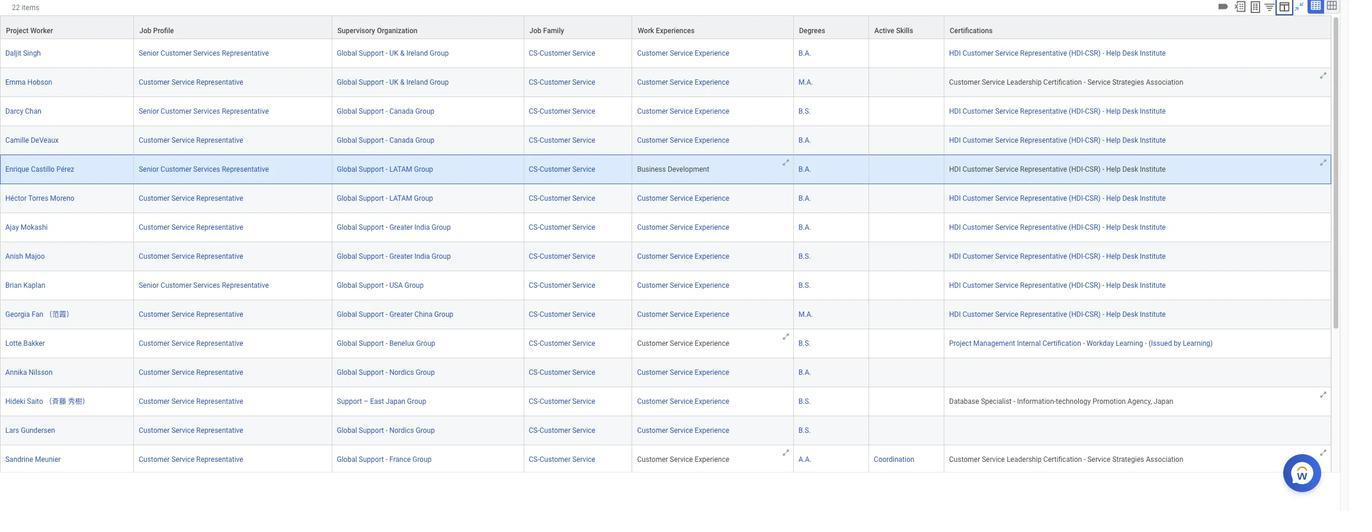 Task type: describe. For each thing, give the bounding box(es) containing it.
desk inside cell
[[1123, 165, 1138, 174]]

lars gundersen
[[5, 427, 55, 435]]

customer service experience cell for a.a.
[[632, 446, 794, 475]]

enrique castillo pérez link
[[5, 165, 74, 174]]

annika
[[5, 369, 27, 377]]

lars gundersen link
[[5, 427, 55, 435]]

strategies for a.a.
[[1112, 456, 1144, 464]]

lars
[[5, 427, 19, 435]]

22 items
[[12, 4, 39, 12]]

promotion
[[1093, 398, 1126, 406]]

institute for georgia fan （范霞）
[[1140, 311, 1166, 319]]

cs-customer service for camille deveaux
[[529, 136, 595, 145]]

cs- for héctor torres moreno
[[529, 194, 540, 203]]

cs- for georgia fan （范霞）
[[529, 311, 540, 319]]

cell for enrique castillo pérez
[[869, 155, 944, 184]]

supervisory
[[337, 27, 375, 35]]

support for lotte bakker
[[359, 340, 384, 348]]

certifications
[[950, 27, 993, 35]]

support for sandrine meunier
[[359, 456, 384, 464]]

senior customer services representative for global support - latam group
[[139, 165, 269, 174]]

customer service experience link for emma hobson
[[637, 78, 729, 87]]

help inside cell
[[1106, 165, 1121, 174]]

row containing anish majoo
[[0, 242, 1331, 271]]

daljit
[[5, 49, 21, 58]]

14 customer service experience from the top
[[637, 456, 729, 464]]

workday
[[1087, 340, 1114, 348]]

support for camille deveaux
[[359, 136, 384, 145]]

cell for annika nilsson
[[869, 359, 944, 388]]

cs-customer service link for sandrine meunier
[[529, 456, 595, 464]]

cs-customer service for enrique castillo pérez
[[529, 165, 595, 174]]

job profile
[[139, 27, 174, 35]]

b.s. link for support – east japan group
[[799, 398, 811, 406]]

desk for ajay mokashi
[[1123, 223, 1138, 232]]

select to filter grid data image
[[1263, 1, 1276, 13]]

hobson
[[27, 78, 52, 87]]

row containing hideki saito （斉藤 秀樹）
[[0, 388, 1331, 417]]

majoo
[[25, 252, 45, 261]]

hdi customer service representative (hdi-csr) - help desk institute for daljit singh
[[949, 49, 1166, 58]]

row containing sandrine meunier
[[0, 446, 1331, 475]]

enrique
[[5, 165, 29, 174]]

(hdi- for georgia fan （范霞）
[[1069, 311, 1085, 319]]

csr) for georgia fan （范霞）
[[1085, 311, 1101, 319]]

nilsson
[[29, 369, 53, 377]]

grow image for a.a.
[[781, 449, 790, 457]]

supervisory organization
[[337, 27, 418, 35]]

(issued
[[1149, 340, 1172, 348]]

row containing brian kaplan
[[0, 271, 1331, 300]]

degrees
[[799, 27, 825, 35]]

cell for daljit singh
[[869, 39, 944, 68]]

benelux
[[389, 340, 414, 348]]

kaplan
[[23, 281, 45, 290]]

castillo
[[31, 165, 55, 174]]

senior customer services representative link for global support - uk & ireland group
[[139, 49, 269, 58]]

global support - latam group link for senior customer services representative
[[337, 165, 433, 174]]

global support - benelux group link
[[337, 340, 435, 348]]

hideki
[[5, 398, 25, 406]]

global for georgia fan （范霞）
[[337, 311, 357, 319]]

brian
[[5, 281, 22, 290]]

chan
[[25, 107, 41, 116]]

japan inside the database specialist - information-technology promotion agency, japan cell
[[1154, 398, 1173, 406]]

sandrine meunier link
[[5, 456, 61, 464]]

meunier
[[35, 456, 61, 464]]

canada for customer service representative
[[389, 136, 414, 145]]

customer service experience link for héctor torres moreno
[[637, 194, 729, 203]]

usa
[[389, 281, 403, 290]]

click to view/edit grid preferences image
[[1278, 0, 1291, 13]]

cell for brian kaplan
[[869, 271, 944, 300]]

learning
[[1116, 340, 1143, 348]]

support for anish majoo
[[359, 252, 384, 261]]

秀樹）
[[68, 398, 89, 406]]

help for camille deveaux
[[1106, 136, 1121, 145]]

global support - france group
[[337, 456, 432, 464]]

customer service representative for camille deveaux
[[139, 136, 243, 145]]

work experiences
[[638, 27, 695, 35]]

cs-customer service for lars gundersen
[[529, 427, 595, 435]]

cs-customer service for georgia fan （范霞）
[[529, 311, 595, 319]]

cs-customer service for ajay mokashi
[[529, 223, 595, 232]]

csr) for darcy chan
[[1085, 107, 1101, 116]]

family
[[543, 27, 564, 35]]

deveaux
[[31, 136, 59, 145]]

information-
[[1017, 398, 1056, 406]]

job for job family
[[529, 27, 541, 35]]

cs-customer service link for lars gundersen
[[529, 427, 595, 435]]

global support - canada group for senior customer services representative
[[337, 107, 434, 116]]

greater for georgia fan （范霞）
[[389, 311, 413, 319]]

row containing camille deveaux
[[0, 126, 1331, 155]]

cell for lars gundersen
[[869, 417, 944, 446]]

help for darcy chan
[[1106, 107, 1121, 116]]

experiences
[[656, 27, 695, 35]]

global support - france group link
[[337, 456, 432, 464]]

customer service representative for anish majoo
[[139, 252, 243, 261]]

row containing annika nilsson
[[0, 359, 1331, 388]]

customer service representative link for héctor torres moreno
[[139, 194, 243, 203]]

global for annika nilsson
[[337, 369, 357, 377]]

technology
[[1056, 398, 1091, 406]]

cs-customer service for héctor torres moreno
[[529, 194, 595, 203]]

experience for camille deveaux
[[695, 136, 729, 145]]

darcy
[[5, 107, 23, 116]]

experience for hideki saito （斉藤 秀樹）
[[695, 398, 729, 406]]

global for lotte bakker
[[337, 340, 357, 348]]

annika nilsson link
[[5, 369, 53, 377]]

customer service experience for annika nilsson
[[637, 369, 729, 377]]

agency,
[[1128, 398, 1152, 406]]

sandrine meunier
[[5, 456, 61, 464]]

senior for daljit singh
[[139, 49, 159, 58]]

fan
[[32, 311, 43, 319]]

1 japan from the left
[[386, 398, 405, 406]]

camille
[[5, 136, 29, 145]]

darcy chan link
[[5, 107, 41, 116]]

database specialist - information-technology promotion agency, japan
[[949, 398, 1173, 406]]

business development
[[637, 165, 709, 174]]

east
[[370, 398, 384, 406]]

support for emma hobson
[[359, 78, 384, 87]]

project worker button
[[1, 16, 133, 39]]

help for daljit singh
[[1106, 49, 1121, 58]]

active skills
[[874, 27, 913, 35]]

customer service representative for hideki saito （斉藤 秀樹）
[[139, 398, 243, 406]]

georgia fan （范霞）
[[5, 311, 73, 319]]

(hdi- for brian kaplan
[[1069, 281, 1085, 290]]

cs-customer service link for anish majoo
[[529, 252, 595, 261]]

darcy chan
[[5, 107, 41, 116]]

desk for camille deveaux
[[1123, 136, 1138, 145]]

camille deveaux link
[[5, 136, 59, 145]]

leadership for a.a.
[[1007, 456, 1042, 464]]

nordics for nilsson
[[389, 369, 414, 377]]

cs- for brian kaplan
[[529, 281, 540, 290]]

grow image inside hdi customer service representative (hdi-csr) - help desk institute cell
[[1319, 158, 1328, 167]]

global support - benelux group
[[337, 340, 435, 348]]

global support - nordics group link for lars gundersen
[[337, 427, 435, 435]]

customer service representative for sandrine meunier
[[139, 456, 243, 464]]

lotte bakker
[[5, 340, 45, 348]]

global support - uk & ireland group for senior customer services representative
[[337, 49, 449, 58]]

internal
[[1017, 340, 1041, 348]]

organization
[[377, 27, 418, 35]]

hdi customer service representative (hdi-csr) - help desk institute for brian kaplan
[[949, 281, 1166, 290]]

hdi customer service representative (hdi-csr) - help desk institute cell
[[944, 155, 1331, 184]]

items
[[22, 4, 39, 12]]

row containing lotte bakker
[[0, 329, 1331, 359]]

saito
[[27, 398, 43, 406]]

cell for ajay mokashi
[[869, 213, 944, 242]]

csr) inside cell
[[1085, 165, 1101, 174]]

ajay
[[5, 223, 19, 232]]

héctor
[[5, 194, 27, 203]]

cs- for annika nilsson
[[529, 369, 540, 377]]

certification for m.a.
[[1043, 78, 1082, 87]]

anish
[[5, 252, 23, 261]]

torres
[[28, 194, 48, 203]]

hdi customer service representative (hdi-csr) - help desk institute for héctor torres moreno
[[949, 194, 1166, 203]]

hdi for georgia fan （范霞）
[[949, 311, 961, 319]]

（范霞）
[[45, 311, 73, 319]]

bakker
[[23, 340, 45, 348]]

row containing emma hobson
[[0, 68, 1331, 97]]

lotte
[[5, 340, 22, 348]]

degrees button
[[794, 16, 869, 39]]

& for customer service representative
[[400, 78, 405, 87]]

customer service leadership certification - service strategies association for m.a.
[[949, 78, 1183, 87]]

a.a.
[[799, 456, 812, 464]]

row containing daljit singh
[[0, 39, 1331, 68]]

cs- for daljit singh
[[529, 49, 540, 58]]

job for job profile
[[139, 27, 151, 35]]

(hdi- for ajay mokashi
[[1069, 223, 1085, 232]]

hideki saito （斉藤 秀樹） link
[[5, 398, 89, 406]]

support for georgia fan （范霞）
[[359, 311, 384, 319]]

csr) for anish majoo
[[1085, 252, 1101, 261]]

export to worksheets image
[[1248, 0, 1263, 14]]

cell for emma hobson
[[869, 68, 944, 97]]

global for lars gundersen
[[337, 427, 357, 435]]

database specialist - information-technology promotion agency, japan cell
[[944, 388, 1331, 417]]

m.a. link for global support - greater china group
[[799, 311, 813, 319]]

customer service experience link for anish majoo
[[637, 252, 729, 261]]

senior customer services representative for global support - uk & ireland group
[[139, 49, 269, 58]]

coordination
[[874, 456, 915, 464]]

brian kaplan
[[5, 281, 45, 290]]

cs-customer service for daljit singh
[[529, 49, 595, 58]]

senior for enrique castillo pérez
[[139, 165, 159, 174]]

–
[[364, 398, 368, 406]]

job profile button
[[134, 16, 332, 39]]

services for global support - uk & ireland group
[[193, 49, 220, 58]]

support for brian kaplan
[[359, 281, 384, 290]]

china
[[414, 311, 433, 319]]

nordics for gundersen
[[389, 427, 414, 435]]

customer service representative link for camille deveaux
[[139, 136, 243, 145]]

pérez
[[56, 165, 74, 174]]

emma hobson
[[5, 78, 52, 87]]

management
[[973, 340, 1015, 348]]

active
[[874, 27, 894, 35]]

row containing georgia fan （范霞）
[[0, 300, 1331, 329]]

10 customer service experience from the top
[[637, 340, 729, 348]]

csr) for ajay mokashi
[[1085, 223, 1101, 232]]

daljit singh link
[[5, 49, 41, 58]]

anish majoo link
[[5, 252, 45, 261]]

cs-customer service for hideki saito （斉藤 秀樹）
[[529, 398, 595, 406]]



Task type: locate. For each thing, give the bounding box(es) containing it.
m.a. link for global support - uk & ireland group
[[799, 78, 813, 87]]

0 vertical spatial canada
[[389, 107, 414, 116]]

8 customer service experience link from the top
[[637, 281, 729, 290]]

1 vertical spatial nordics
[[389, 427, 414, 435]]

1 strategies from the top
[[1112, 78, 1144, 87]]

12 cs-customer service from the top
[[529, 369, 595, 377]]

9 customer service experience from the top
[[637, 311, 729, 319]]

row containing enrique castillo pérez
[[0, 155, 1331, 184]]

customer service leadership certification - service strategies association cell down certifications popup button on the right top
[[944, 68, 1331, 97]]

cs-customer service link for ajay mokashi
[[529, 223, 595, 232]]

global support - greater china group
[[337, 311, 453, 319]]

emma
[[5, 78, 26, 87]]

cs- for emma hobson
[[529, 78, 540, 87]]

job
[[139, 27, 151, 35], [529, 27, 541, 35]]

1 csr) from the top
[[1085, 49, 1101, 58]]

1 vertical spatial global support - canada group
[[337, 136, 434, 145]]

7 customer service experience from the top
[[637, 252, 729, 261]]

experience
[[695, 49, 729, 58], [695, 78, 729, 87], [695, 107, 729, 116], [695, 136, 729, 145], [695, 194, 729, 203], [695, 223, 729, 232], [695, 252, 729, 261], [695, 281, 729, 290], [695, 311, 729, 319], [695, 340, 729, 348], [695, 369, 729, 377], [695, 398, 729, 406], [695, 427, 729, 435], [695, 456, 729, 464]]

job left profile
[[139, 27, 151, 35]]

cs-customer service link for hideki saito （斉藤 秀樹）
[[529, 398, 595, 406]]

customer service leadership certification - service strategies association cell for m.a.
[[944, 68, 1331, 97]]

global for darcy chan
[[337, 107, 357, 116]]

5 csr) from the top
[[1085, 194, 1101, 203]]

global support - nordics group link up global support - france group
[[337, 427, 435, 435]]

global support - nordics group link
[[337, 369, 435, 377], [337, 427, 435, 435]]

1 vertical spatial global support - latam group
[[337, 194, 433, 203]]

7 global from the top
[[337, 223, 357, 232]]

3 hdi customer service representative (hdi-csr) - help desk institute from the top
[[949, 136, 1166, 145]]

workday assistant region
[[1283, 450, 1326, 492]]

0 vertical spatial m.a. link
[[799, 78, 813, 87]]

global support - latam group link for customer service representative
[[337, 194, 433, 203]]

0 vertical spatial ireland
[[406, 49, 428, 58]]

m.a. link
[[799, 78, 813, 87], [799, 311, 813, 319]]

ireland
[[406, 49, 428, 58], [406, 78, 428, 87]]

row containing darcy chan
[[0, 97, 1331, 126]]

cs-customer service link for daljit singh
[[529, 49, 595, 58]]

0 vertical spatial global support - latam group link
[[337, 165, 433, 174]]

9 cs- from the top
[[529, 281, 540, 290]]

global support - nordics group link down global support - benelux group
[[337, 369, 435, 377]]

customer service representative for emma hobson
[[139, 78, 243, 87]]

2 customer service experience from the top
[[637, 78, 729, 87]]

india for majoo
[[414, 252, 430, 261]]

latam
[[389, 165, 412, 174], [389, 194, 412, 203]]

5 institute from the top
[[1140, 194, 1166, 203]]

toolbar
[[1215, 0, 1340, 15]]

global support - nordics group
[[337, 369, 435, 377], [337, 427, 435, 435]]

leadership
[[1007, 78, 1042, 87], [1007, 456, 1042, 464]]

support for héctor torres moreno
[[359, 194, 384, 203]]

2 vertical spatial greater
[[389, 311, 413, 319]]

customer service experience for anish majoo
[[637, 252, 729, 261]]

csr) for daljit singh
[[1085, 49, 1101, 58]]

13 global from the top
[[337, 427, 357, 435]]

8 customer service representative from the top
[[139, 369, 243, 377]]

help
[[1106, 49, 1121, 58], [1106, 107, 1121, 116], [1106, 136, 1121, 145], [1106, 165, 1121, 174], [1106, 194, 1121, 203], [1106, 223, 1121, 232], [1106, 252, 1121, 261], [1106, 281, 1121, 290], [1106, 311, 1121, 319]]

2 global support - uk & ireland group link from the top
[[337, 78, 449, 87]]

b.a. link for héctor torres moreno
[[799, 194, 811, 203]]

row containing ajay mokashi
[[0, 213, 1331, 242]]

0 vertical spatial global support - uk & ireland group
[[337, 49, 449, 58]]

7 desk from the top
[[1123, 252, 1138, 261]]

grow image
[[1319, 71, 1328, 80], [1319, 391, 1328, 399], [1319, 449, 1328, 457]]

global support - uk & ireland group
[[337, 49, 449, 58], [337, 78, 449, 87]]

0 vertical spatial m.a.
[[799, 78, 813, 87]]

project for project worker
[[6, 27, 29, 35]]

moreno
[[50, 194, 74, 203]]

10 cs-customer service link from the top
[[529, 311, 595, 319]]

uk for customer service representative
[[389, 78, 398, 87]]

uk for senior customer services representative
[[389, 49, 398, 58]]

9 desk from the top
[[1123, 311, 1138, 319]]

skills
[[896, 27, 913, 35]]

2 global support - latam group link from the top
[[337, 194, 433, 203]]

cs-customer service for darcy chan
[[529, 107, 595, 116]]

customer service leadership certification - service strategies association cell down the database specialist - information-technology promotion agency, japan cell
[[944, 446, 1331, 475]]

help for anish majoo
[[1106, 252, 1121, 261]]

8 hdi customer service representative (hdi-csr) - help desk institute from the top
[[949, 281, 1166, 290]]

strategies down certifications popup button on the right top
[[1112, 78, 1144, 87]]

2 vertical spatial certification
[[1043, 456, 1082, 464]]

senior customer services representative link for global support - latam group
[[139, 165, 269, 174]]

project management internal certification - workday learning - (issued by learning) link
[[949, 340, 1213, 348]]

supervisory organization button
[[332, 16, 524, 39]]

0 vertical spatial &
[[400, 49, 405, 58]]

ireland down organization
[[406, 78, 428, 87]]

active skills button
[[869, 16, 944, 39]]

3 senior customer services representative link from the top
[[139, 165, 269, 174]]

1 global support - canada group from the top
[[337, 107, 434, 116]]

global support - usa group
[[337, 281, 424, 290]]

daljit singh
[[5, 49, 41, 58]]

2 global support - latam group from the top
[[337, 194, 433, 203]]

1 vertical spatial uk
[[389, 78, 398, 87]]

2 japan from the left
[[1154, 398, 1173, 406]]

customer service leadership certification - service strategies association cell
[[944, 68, 1331, 97], [944, 446, 1331, 475]]

institute for ajay mokashi
[[1140, 223, 1166, 232]]

4 b.a. from the top
[[799, 194, 811, 203]]

cs-customer service link for brian kaplan
[[529, 281, 595, 290]]

representative
[[222, 49, 269, 58], [1020, 49, 1067, 58], [196, 78, 243, 87], [222, 107, 269, 116], [1020, 107, 1067, 116], [196, 136, 243, 145], [1020, 136, 1067, 145], [222, 165, 269, 174], [1020, 165, 1067, 174], [196, 194, 243, 203], [1020, 194, 1067, 203], [196, 223, 243, 232], [1020, 223, 1067, 232], [196, 252, 243, 261], [1020, 252, 1067, 261], [222, 281, 269, 290], [1020, 281, 1067, 290], [196, 311, 243, 319], [1020, 311, 1067, 319], [196, 340, 243, 348], [196, 369, 243, 377], [196, 398, 243, 406], [196, 427, 243, 435], [196, 456, 243, 464]]

job left family
[[529, 27, 541, 35]]

sandrine
[[5, 456, 33, 464]]

0 vertical spatial global support - canada group link
[[337, 107, 434, 116]]

1 vertical spatial project
[[949, 340, 972, 348]]

support for lars gundersen
[[359, 427, 384, 435]]

1 b.s. from the top
[[799, 107, 811, 116]]

0 vertical spatial latam
[[389, 165, 412, 174]]

2 hdi customer service representative (hdi-csr) - help desk institute from the top
[[949, 107, 1166, 116]]

institute inside cell
[[1140, 165, 1166, 174]]

1 vertical spatial global support - canada group link
[[337, 136, 434, 145]]

b.a. link for ajay mokashi
[[799, 223, 811, 232]]

global support - uk & ireland group link for senior customer services representative
[[337, 49, 449, 58]]

0 vertical spatial global support - uk & ireland group link
[[337, 49, 449, 58]]

ireland for senior customer services representative
[[406, 49, 428, 58]]

customer service experience for daljit singh
[[637, 49, 729, 58]]

row containing héctor torres moreno
[[0, 184, 1331, 213]]

customer service experience cell
[[632, 329, 794, 359], [632, 446, 794, 475]]

5 experience from the top
[[695, 194, 729, 203]]

india
[[414, 223, 430, 232], [414, 252, 430, 261]]

greater
[[389, 223, 413, 232], [389, 252, 413, 261], [389, 311, 413, 319]]

1 vertical spatial m.a. link
[[799, 311, 813, 319]]

0 vertical spatial global support - nordics group
[[337, 369, 435, 377]]

10 customer service representative from the top
[[139, 427, 243, 435]]

global support - greater india group
[[337, 223, 451, 232], [337, 252, 451, 261]]

13 cs-customer service from the top
[[529, 398, 595, 406]]

export to excel image
[[1234, 0, 1247, 13]]

0 vertical spatial global support - canada group
[[337, 107, 434, 116]]

expand table image
[[1326, 0, 1338, 11]]

9 hdi customer service representative (hdi-csr) - help desk institute from the top
[[949, 311, 1166, 319]]

2 (hdi- from the top
[[1069, 107, 1085, 116]]

b.s. link for global support - nordics group
[[799, 427, 811, 435]]

1 vertical spatial leadership
[[1007, 456, 1042, 464]]

0 vertical spatial nordics
[[389, 369, 414, 377]]

grow image inside the database specialist - information-technology promotion agency, japan cell
[[1319, 391, 1328, 399]]

1 vertical spatial ireland
[[406, 78, 428, 87]]

9 (hdi- from the top
[[1069, 311, 1085, 319]]

8 experience from the top
[[695, 281, 729, 290]]

cs-customer service link
[[529, 49, 595, 58], [529, 78, 595, 87], [529, 107, 595, 116], [529, 136, 595, 145], [529, 165, 595, 174], [529, 194, 595, 203], [529, 223, 595, 232], [529, 252, 595, 261], [529, 281, 595, 290], [529, 311, 595, 319], [529, 340, 595, 348], [529, 369, 595, 377], [529, 398, 595, 406], [529, 427, 595, 435], [529, 456, 595, 464]]

m.a.
[[799, 78, 813, 87], [799, 311, 813, 319]]

14 cs-customer service from the top
[[529, 427, 595, 435]]

japan right east
[[386, 398, 405, 406]]

customer inside hdi customer service representative (hdi-csr) - help desk institute cell
[[963, 165, 994, 174]]

3 hdi from the top
[[949, 136, 961, 145]]

experience for anish majoo
[[695, 252, 729, 261]]

2 vertical spatial grow image
[[1319, 449, 1328, 457]]

representative inside cell
[[1020, 165, 1067, 174]]

1 vertical spatial global support - uk & ireland group
[[337, 78, 449, 87]]

help for héctor torres moreno
[[1106, 194, 1121, 203]]

4 cs- from the top
[[529, 136, 540, 145]]

0 vertical spatial customer service leadership certification - service strategies association
[[949, 78, 1183, 87]]

service
[[572, 49, 595, 58], [670, 49, 693, 58], [995, 49, 1018, 58], [171, 78, 195, 87], [572, 78, 595, 87], [670, 78, 693, 87], [982, 78, 1005, 87], [1088, 78, 1111, 87], [572, 107, 595, 116], [670, 107, 693, 116], [995, 107, 1018, 116], [171, 136, 195, 145], [572, 136, 595, 145], [670, 136, 693, 145], [995, 136, 1018, 145], [572, 165, 595, 174], [995, 165, 1018, 174], [171, 194, 195, 203], [572, 194, 595, 203], [670, 194, 693, 203], [995, 194, 1018, 203], [171, 223, 195, 232], [572, 223, 595, 232], [670, 223, 693, 232], [995, 223, 1018, 232], [171, 252, 195, 261], [572, 252, 595, 261], [670, 252, 693, 261], [995, 252, 1018, 261], [572, 281, 595, 290], [670, 281, 693, 290], [995, 281, 1018, 290], [171, 311, 195, 319], [572, 311, 595, 319], [670, 311, 693, 319], [995, 311, 1018, 319], [171, 340, 195, 348], [572, 340, 595, 348], [670, 340, 693, 348], [171, 369, 195, 377], [572, 369, 595, 377], [670, 369, 693, 377], [171, 398, 195, 406], [572, 398, 595, 406], [670, 398, 693, 406], [171, 427, 195, 435], [572, 427, 595, 435], [670, 427, 693, 435], [171, 456, 195, 464], [572, 456, 595, 464], [670, 456, 693, 464], [982, 456, 1005, 464], [1088, 456, 1111, 464]]

2 csr) from the top
[[1085, 107, 1101, 116]]

hdi for héctor torres moreno
[[949, 194, 961, 203]]

senior
[[139, 49, 159, 58], [139, 107, 159, 116], [139, 165, 159, 174], [139, 281, 159, 290]]

0 vertical spatial strategies
[[1112, 78, 1144, 87]]

grow image inside business development cell
[[781, 158, 790, 167]]

1 customer service leadership certification - service strategies association cell from the top
[[944, 68, 1331, 97]]

9 hdi from the top
[[949, 311, 961, 319]]

global support - nordics group for lars gundersen
[[337, 427, 435, 435]]

ireland down supervisory organization popup button
[[406, 49, 428, 58]]

gundersen
[[21, 427, 55, 435]]

camille deveaux
[[5, 136, 59, 145]]

global support - latam group link
[[337, 165, 433, 174], [337, 194, 433, 203]]

1 vertical spatial global support - greater india group link
[[337, 252, 451, 261]]

5 help from the top
[[1106, 194, 1121, 203]]

0 horizontal spatial job
[[139, 27, 151, 35]]

0 vertical spatial uk
[[389, 49, 398, 58]]

0 vertical spatial grow image
[[1319, 71, 1328, 80]]

1 vertical spatial customer service leadership certification - service strategies association cell
[[944, 446, 1331, 475]]

senior customer services representative for global support - canada group
[[139, 107, 269, 116]]

customer service experience link
[[637, 49, 729, 58], [637, 78, 729, 87], [637, 107, 729, 116], [637, 136, 729, 145], [637, 194, 729, 203], [637, 223, 729, 232], [637, 252, 729, 261], [637, 281, 729, 290], [637, 311, 729, 319], [637, 369, 729, 377], [637, 398, 729, 406], [637, 427, 729, 435]]

6 b.a. from the top
[[799, 369, 811, 377]]

services for global support - usa group
[[193, 281, 220, 290]]

b.s. link for global support - greater india group
[[799, 252, 811, 261]]

2 customer service representative from the top
[[139, 136, 243, 145]]

1 vertical spatial customer service experience cell
[[632, 446, 794, 475]]

job family button
[[524, 16, 632, 39]]

georgia
[[5, 311, 30, 319]]

customer service representative link for georgia fan （范霞）
[[139, 311, 243, 319]]

6 desk from the top
[[1123, 223, 1138, 232]]

customer service experience link for daljit singh
[[637, 49, 729, 58]]

cs-customer service link for camille deveaux
[[529, 136, 595, 145]]

m.a. for global support - greater china group
[[799, 311, 813, 319]]

experience for emma hobson
[[695, 78, 729, 87]]

1 horizontal spatial job
[[529, 27, 541, 35]]

6 cs-customer service from the top
[[529, 194, 595, 203]]

5 cs-customer service link from the top
[[529, 165, 595, 174]]

cell for darcy chan
[[869, 97, 944, 126]]

héctor torres moreno
[[5, 194, 74, 203]]

1 horizontal spatial project
[[949, 340, 972, 348]]

b.s. for global support - nordics group
[[799, 427, 811, 435]]

3 customer service representative link from the top
[[139, 194, 243, 203]]

institute for anish majoo
[[1140, 252, 1166, 261]]

support – east japan group link
[[337, 398, 426, 406]]

1 greater from the top
[[389, 223, 413, 232]]

cell for hideki saito （斉藤 秀樹）
[[869, 388, 944, 417]]

0 vertical spatial certification
[[1043, 78, 1082, 87]]

cell for lotte bakker
[[869, 329, 944, 359]]

cs- for lars gundersen
[[529, 427, 540, 435]]

global support - latam group
[[337, 165, 433, 174], [337, 194, 433, 203]]

services for global support - canada group
[[193, 107, 220, 116]]

1 vertical spatial greater
[[389, 252, 413, 261]]

customer service representative link for ajay mokashi
[[139, 223, 243, 232]]

(hdi- inside cell
[[1069, 165, 1085, 174]]

job family
[[529, 27, 564, 35]]

georgia fan （范霞） link
[[5, 311, 73, 319]]

10 experience from the top
[[695, 340, 729, 348]]

row containing project worker
[[0, 15, 1331, 39]]

3 grow image from the top
[[1319, 449, 1328, 457]]

service inside cell
[[995, 165, 1018, 174]]

nordics down benelux
[[389, 369, 414, 377]]

row containing lars gundersen
[[0, 417, 1331, 446]]

4 b.s. link from the top
[[799, 340, 811, 348]]

3 customer service experience from the top
[[637, 107, 729, 116]]

senior customer services representative for global support - usa group
[[139, 281, 269, 290]]

learning)
[[1183, 340, 1213, 348]]

lotte bakker link
[[5, 340, 45, 348]]

1 m.a. from the top
[[799, 78, 813, 87]]

(hdi- for daljit singh
[[1069, 49, 1085, 58]]

3 b.s. link from the top
[[799, 281, 811, 290]]

3 cs-customer service from the top
[[529, 107, 595, 116]]

12 customer service experience from the top
[[637, 398, 729, 406]]

0 vertical spatial greater
[[389, 223, 413, 232]]

0 vertical spatial association
[[1146, 78, 1183, 87]]

6 cs- from the top
[[529, 194, 540, 203]]

hdi for ajay mokashi
[[949, 223, 961, 232]]

3 global from the top
[[337, 107, 357, 116]]

customer service experience cell for b.s.
[[632, 329, 794, 359]]

héctor torres moreno link
[[5, 194, 74, 203]]

institute for daljit singh
[[1140, 49, 1166, 58]]

france
[[389, 456, 411, 464]]

nordics up france
[[389, 427, 414, 435]]

customer service experience link for camille deveaux
[[637, 136, 729, 145]]

cs-
[[529, 49, 540, 58], [529, 78, 540, 87], [529, 107, 540, 116], [529, 136, 540, 145], [529, 165, 540, 174], [529, 194, 540, 203], [529, 223, 540, 232], [529, 252, 540, 261], [529, 281, 540, 290], [529, 311, 540, 319], [529, 340, 540, 348], [529, 369, 540, 377], [529, 398, 540, 406], [529, 427, 540, 435], [529, 456, 540, 464]]

0 vertical spatial customer service leadership certification - service strategies association cell
[[944, 68, 1331, 97]]

1 vertical spatial association
[[1146, 456, 1183, 464]]

7 help from the top
[[1106, 252, 1121, 261]]

2 leadership from the top
[[1007, 456, 1042, 464]]

database
[[949, 398, 979, 406]]

4 services from the top
[[193, 281, 220, 290]]

0 vertical spatial project
[[6, 27, 29, 35]]

1 vertical spatial &
[[400, 78, 405, 87]]

7 (hdi- from the top
[[1069, 252, 1085, 261]]

1 vertical spatial strategies
[[1112, 456, 1144, 464]]

0 vertical spatial global support - greater india group link
[[337, 223, 451, 232]]

14 global from the top
[[337, 456, 357, 464]]

0 vertical spatial global support - nordics group link
[[337, 369, 435, 377]]

customer service experience for georgia fan （范霞）
[[637, 311, 729, 319]]

2 hdi from the top
[[949, 107, 961, 116]]

customer service leadership certification - service strategies association
[[949, 78, 1183, 87], [949, 456, 1183, 464]]

customer service experience for emma hobson
[[637, 78, 729, 87]]

0 horizontal spatial japan
[[386, 398, 405, 406]]

12 global from the top
[[337, 369, 357, 377]]

1 vertical spatial global support - nordics group
[[337, 427, 435, 435]]

1 horizontal spatial japan
[[1154, 398, 1173, 406]]

10 global from the top
[[337, 311, 357, 319]]

annika nilsson
[[5, 369, 53, 377]]

tag image
[[1217, 0, 1230, 13]]

1 b.s. link from the top
[[799, 107, 811, 116]]

project inside popup button
[[6, 27, 29, 35]]

0 horizontal spatial project
[[6, 27, 29, 35]]

2 global support - canada group link from the top
[[337, 136, 434, 145]]

shrink image
[[1293, 0, 1306, 13]]

worker
[[30, 27, 53, 35]]

1 vertical spatial latam
[[389, 194, 412, 203]]

desk
[[1123, 49, 1138, 58], [1123, 107, 1138, 116], [1123, 136, 1138, 145], [1123, 165, 1138, 174], [1123, 194, 1138, 203], [1123, 223, 1138, 232], [1123, 252, 1138, 261], [1123, 281, 1138, 290], [1123, 311, 1138, 319]]

1 cs-customer service from the top
[[529, 49, 595, 58]]

table image
[[1310, 0, 1322, 11]]

8 help from the top
[[1106, 281, 1121, 290]]

3 help from the top
[[1106, 136, 1121, 145]]

business
[[637, 165, 666, 174]]

global support - greater india group link
[[337, 223, 451, 232], [337, 252, 451, 261]]

global support - greater china group link
[[337, 311, 453, 319]]

1 vertical spatial india
[[414, 252, 430, 261]]

16 row from the top
[[0, 446, 1331, 475]]

grow image
[[781, 158, 790, 167], [1319, 158, 1328, 167], [781, 332, 790, 341], [781, 449, 790, 457]]

0 vertical spatial customer service experience cell
[[632, 329, 794, 359]]

customer service representative link for emma hobson
[[139, 78, 243, 87]]

14 experience from the top
[[695, 456, 729, 464]]

brian kaplan link
[[5, 281, 45, 290]]

0 vertical spatial leadership
[[1007, 78, 1042, 87]]

mokashi
[[21, 223, 48, 232]]

global support - nordics group down global support - benelux group
[[337, 369, 435, 377]]

b.a. link for enrique castillo pérez
[[799, 165, 811, 174]]

1 vertical spatial certification
[[1043, 340, 1081, 348]]

15 cs- from the top
[[529, 456, 540, 464]]

global support - uk & ireland group link
[[337, 49, 449, 58], [337, 78, 449, 87]]

project left management
[[949, 340, 972, 348]]

0 vertical spatial global support - greater india group
[[337, 223, 451, 232]]

2 greater from the top
[[389, 252, 413, 261]]

2 customer service leadership certification - service strategies association from the top
[[949, 456, 1183, 464]]

b.a. for enrique castillo pérez
[[799, 165, 811, 174]]

emma hobson link
[[5, 78, 52, 87]]

4 global from the top
[[337, 136, 357, 145]]

project up daljit
[[6, 27, 29, 35]]

10 customer service experience link from the top
[[637, 369, 729, 377]]

2 services from the top
[[193, 107, 220, 116]]

6 b.s. link from the top
[[799, 427, 811, 435]]

1 vertical spatial global support - greater india group
[[337, 252, 451, 261]]

cs-customer service for sandrine meunier
[[529, 456, 595, 464]]

institute for héctor torres moreno
[[1140, 194, 1166, 203]]

customer service experience link for lars gundersen
[[637, 427, 729, 435]]

hdi customer service representative (hdi-csr) - help desk institute inside cell
[[949, 165, 1166, 174]]

1 vertical spatial canada
[[389, 136, 414, 145]]

enrique castillo pérez
[[5, 165, 74, 174]]

desk for héctor torres moreno
[[1123, 194, 1138, 203]]

global support - canada group link
[[337, 107, 434, 116], [337, 136, 434, 145]]

cs-customer service link for darcy chan
[[529, 107, 595, 116]]

business development cell
[[632, 155, 794, 184]]

support
[[359, 49, 384, 58], [359, 78, 384, 87], [359, 107, 384, 116], [359, 136, 384, 145], [359, 165, 384, 174], [359, 194, 384, 203], [359, 223, 384, 232], [359, 252, 384, 261], [359, 281, 384, 290], [359, 311, 384, 319], [359, 340, 384, 348], [359, 369, 384, 377], [337, 398, 362, 406], [359, 427, 384, 435], [359, 456, 384, 464]]

strategies down the database specialist - information-technology promotion agency, japan cell
[[1112, 456, 1144, 464]]

1 vertical spatial global support - uk & ireland group link
[[337, 78, 449, 87]]

latam for senior customer services representative
[[389, 165, 412, 174]]

4 row from the top
[[0, 97, 1331, 126]]

project worker
[[6, 27, 53, 35]]

8 hdi from the top
[[949, 281, 961, 290]]

experience for brian kaplan
[[695, 281, 729, 290]]

0 vertical spatial india
[[414, 223, 430, 232]]

customer service experience for ajay mokashi
[[637, 223, 729, 232]]

1 vertical spatial m.a.
[[799, 311, 813, 319]]

5 customer service representative link from the top
[[139, 252, 243, 261]]

10 cs-customer service from the top
[[529, 311, 595, 319]]

global for héctor torres moreno
[[337, 194, 357, 203]]

project management internal certification - workday learning - (issued by learning)
[[949, 340, 1213, 348]]

cell
[[869, 39, 944, 68], [869, 68, 944, 97], [869, 97, 944, 126], [869, 126, 944, 155], [869, 155, 944, 184], [869, 184, 944, 213], [869, 213, 944, 242], [869, 242, 944, 271], [869, 271, 944, 300], [869, 300, 944, 329], [869, 329, 944, 359], [869, 359, 944, 388], [944, 359, 1331, 388], [869, 388, 944, 417], [869, 417, 944, 446], [944, 417, 1331, 446]]

global support - nordics group up global support - france group
[[337, 427, 435, 435]]

2 strategies from the top
[[1112, 456, 1144, 464]]

0 vertical spatial global support - latam group
[[337, 165, 433, 174]]

2 latam from the top
[[389, 194, 412, 203]]

global support - usa group link
[[337, 281, 424, 290]]

2 ireland from the top
[[406, 78, 428, 87]]

2 senior customer services representative from the top
[[139, 107, 269, 116]]

1 vertical spatial global support - nordics group link
[[337, 427, 435, 435]]

development
[[668, 165, 709, 174]]

support for enrique castillo pérez
[[359, 165, 384, 174]]

leadership for m.a.
[[1007, 78, 1042, 87]]

(hdi- for darcy chan
[[1069, 107, 1085, 116]]

b.s. link for global support - benelux group
[[799, 340, 811, 348]]

1 vertical spatial grow image
[[1319, 391, 1328, 399]]

1 global support - uk & ireland group link from the top
[[337, 49, 449, 58]]

9 csr) from the top
[[1085, 311, 1101, 319]]

13 cs-customer service link from the top
[[529, 398, 595, 406]]

senior customer services representative link for global support - usa group
[[139, 281, 269, 290]]

1 vertical spatial customer service leadership certification - service strategies association
[[949, 456, 1183, 464]]

hdi customer service representative (hdi-csr) - help desk institute link
[[949, 49, 1166, 58], [949, 107, 1166, 116], [949, 136, 1166, 145], [949, 194, 1166, 203], [949, 223, 1166, 232], [949, 252, 1166, 261], [949, 281, 1166, 290], [949, 311, 1166, 319]]

senior for brian kaplan
[[139, 281, 159, 290]]

ajay mokashi
[[5, 223, 48, 232]]

singh
[[23, 49, 41, 58]]

4 (hdi- from the top
[[1069, 165, 1085, 174]]

japan right agency,
[[1154, 398, 1173, 406]]

b.s.
[[799, 107, 811, 116], [799, 252, 811, 261], [799, 281, 811, 290], [799, 340, 811, 348], [799, 398, 811, 406], [799, 427, 811, 435]]

hdi inside cell
[[949, 165, 961, 174]]

grow image for b.a.
[[781, 158, 790, 167]]

senior customer services representative
[[139, 49, 269, 58], [139, 107, 269, 116], [139, 165, 269, 174], [139, 281, 269, 290]]

global for anish majoo
[[337, 252, 357, 261]]

4 b.s. from the top
[[799, 340, 811, 348]]

b.a.
[[799, 49, 811, 58], [799, 136, 811, 145], [799, 165, 811, 174], [799, 194, 811, 203], [799, 223, 811, 232], [799, 369, 811, 377]]

row
[[0, 15, 1331, 39], [0, 39, 1331, 68], [0, 68, 1331, 97], [0, 97, 1331, 126], [0, 126, 1331, 155], [0, 155, 1331, 184], [0, 184, 1331, 213], [0, 213, 1331, 242], [0, 242, 1331, 271], [0, 271, 1331, 300], [0, 300, 1331, 329], [0, 329, 1331, 359], [0, 359, 1331, 388], [0, 388, 1331, 417], [0, 417, 1331, 446], [0, 446, 1331, 475]]

7 cs-customer service link from the top
[[529, 223, 595, 232]]

5 cs- from the top
[[529, 165, 540, 174]]

1 vertical spatial global support - latam group link
[[337, 194, 433, 203]]

22
[[12, 4, 20, 12]]

global support - canada group link for customer service representative
[[337, 136, 434, 145]]

work experiences button
[[632, 16, 793, 39]]

help for brian kaplan
[[1106, 281, 1121, 290]]

4 senior customer services representative link from the top
[[139, 281, 269, 290]]

7 cs- from the top
[[529, 223, 540, 232]]

(hdi- for héctor torres moreno
[[1069, 194, 1085, 203]]

7 hdi from the top
[[949, 252, 961, 261]]

3 desk from the top
[[1123, 136, 1138, 145]]



Task type: vqa. For each thing, say whether or not it's contained in the screenshot.
BANNER
no



